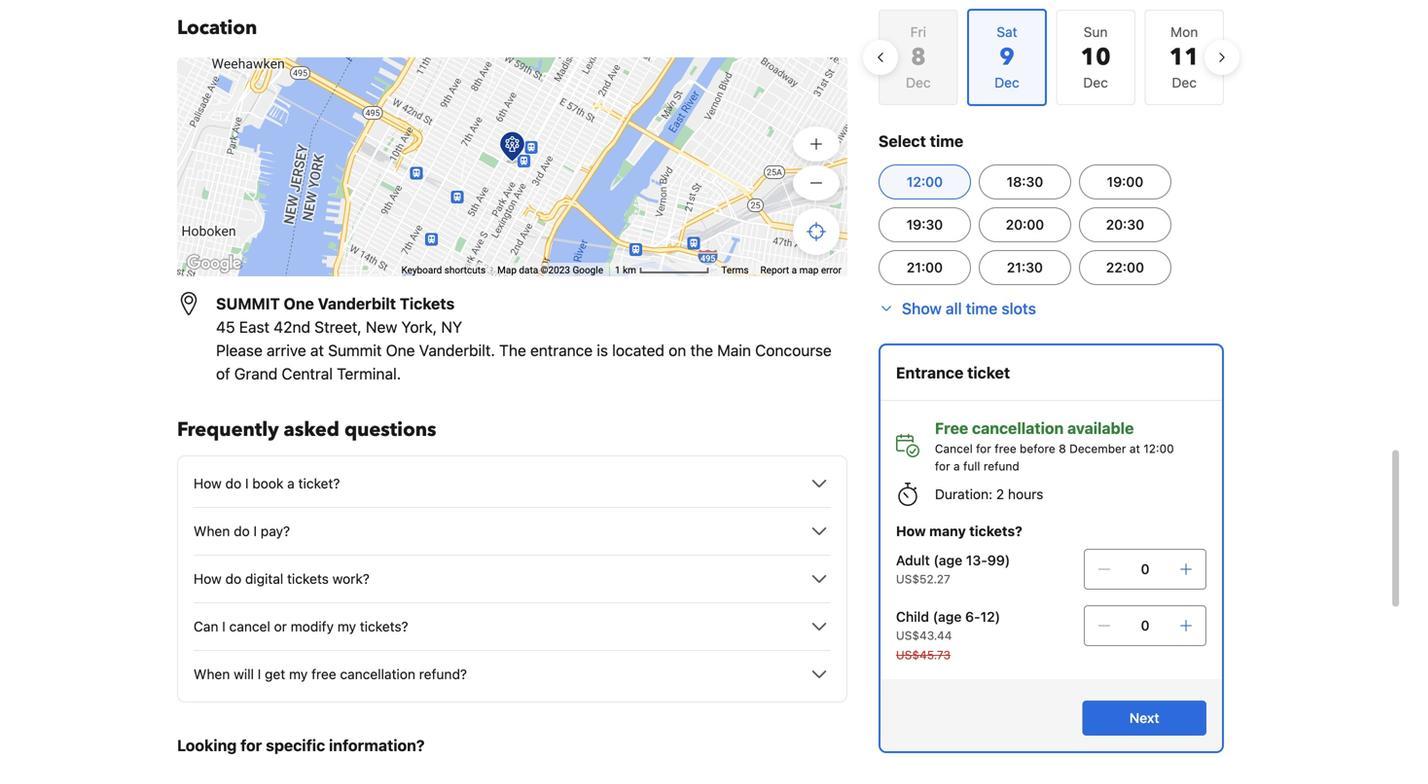 Task type: describe. For each thing, give the bounding box(es) containing it.
1 horizontal spatial tickets?
[[969, 523, 1023, 539]]

tickets
[[287, 571, 329, 587]]

main
[[717, 341, 751, 360]]

1 horizontal spatial for
[[935, 459, 950, 473]]

1 km button
[[609, 263, 716, 277]]

km
[[623, 264, 636, 276]]

summit
[[328, 341, 382, 360]]

on
[[669, 341, 686, 360]]

19:30
[[907, 217, 943, 233]]

entrance ticket
[[896, 363, 1010, 382]]

i for book
[[245, 475, 249, 491]]

18:30
[[1007, 174, 1043, 190]]

book
[[252, 475, 284, 491]]

can i cancel or modify my tickets? button
[[194, 615, 831, 638]]

report a map error link
[[761, 264, 842, 276]]

do for pay?
[[234, 523, 250, 539]]

i for get
[[258, 666, 261, 682]]

cancellation inside free cancellation available cancel for free before 8 december at 12:00 for a full refund
[[972, 419, 1064, 437]]

how do i book a ticket?
[[194, 475, 340, 491]]

available
[[1068, 419, 1134, 437]]

or
[[274, 618, 287, 634]]

sun 10 dec
[[1081, 24, 1111, 91]]

my inside can i cancel or modify my tickets? dropdown button
[[337, 618, 356, 634]]

report a map error
[[761, 264, 842, 276]]

terminal.
[[337, 364, 401, 383]]

99)
[[988, 552, 1010, 568]]

keyboard
[[401, 264, 442, 276]]

a inside free cancellation available cancel for free before 8 december at 12:00 for a full refund
[[954, 459, 960, 473]]

42nd
[[274, 318, 310, 336]]

0 for child (age 6-12)
[[1141, 617, 1150, 634]]

ticket?
[[298, 475, 340, 491]]

arrive
[[267, 341, 306, 360]]

6-
[[965, 609, 981, 625]]

cancel
[[935, 442, 973, 455]]

us$45.73
[[896, 648, 951, 662]]

how do i book a ticket? button
[[194, 472, 831, 495]]

0 for adult (age 13-99)
[[1141, 561, 1150, 577]]

a inside dropdown button
[[287, 475, 295, 491]]

8 inside fri 8 dec
[[911, 41, 926, 73]]

ticket
[[967, 363, 1010, 382]]

sun
[[1084, 24, 1108, 40]]

concourse
[[755, 341, 832, 360]]

22:00
[[1106, 259, 1144, 275]]

8 inside free cancellation available cancel for free before 8 december at 12:00 for a full refund
[[1059, 442, 1066, 455]]

when do i pay? button
[[194, 520, 831, 543]]

location
[[177, 15, 257, 41]]

us$52.27
[[896, 572, 951, 586]]

how for how many tickets?
[[896, 523, 926, 539]]

at inside free cancellation available cancel for free before 8 december at 12:00 for a full refund
[[1130, 442, 1140, 455]]

the
[[499, 341, 526, 360]]

1 km
[[615, 264, 639, 276]]

free
[[935, 419, 968, 437]]

work?
[[333, 571, 370, 587]]

child (age 6-12) us$43.44
[[896, 609, 1001, 642]]

19:00
[[1107, 174, 1144, 190]]

1
[[615, 264, 621, 276]]

digital
[[245, 571, 283, 587]]

how do digital tickets work?
[[194, 571, 370, 587]]

please
[[216, 341, 263, 360]]

full
[[963, 459, 980, 473]]

duration: 2 hours
[[935, 486, 1044, 502]]

0 vertical spatial 12:00
[[907, 174, 943, 190]]

entrance
[[530, 341, 593, 360]]

at inside summit one vanderbilt tickets 45 east 42nd street, new york, ny please arrive at summit one vanderbilt. the entrance is located on the main concourse of grand central terminal.
[[310, 341, 324, 360]]

when for when will i get my free cancellation refund?
[[194, 666, 230, 682]]

of
[[216, 364, 230, 383]]

how do digital tickets work? button
[[194, 567, 831, 591]]

next button
[[1083, 701, 1207, 736]]

dec for 11
[[1172, 74, 1197, 91]]

ny
[[441, 318, 462, 336]]

duration:
[[935, 486, 993, 502]]

free for cancellation
[[995, 442, 1017, 455]]

street,
[[315, 318, 362, 336]]

show all time slots
[[902, 299, 1036, 318]]

when will i get my free cancellation refund?
[[194, 666, 467, 682]]

when will i get my free cancellation refund? button
[[194, 663, 831, 686]]

map data ©2023 google
[[497, 264, 603, 276]]

select
[[879, 132, 926, 150]]

report
[[761, 264, 789, 276]]

us$43.44
[[896, 629, 952, 642]]

free cancellation available cancel for free before 8 december at 12:00 for a full refund
[[935, 419, 1174, 473]]

free for will
[[311, 666, 336, 682]]

questions
[[344, 416, 436, 443]]

dec for 10
[[1083, 74, 1108, 91]]

dec for 8
[[906, 74, 931, 91]]

data
[[519, 264, 538, 276]]

refund?
[[419, 666, 467, 682]]

11
[[1169, 41, 1200, 73]]

fri 8 dec
[[906, 24, 931, 91]]

cancellation inside when will i get my free cancellation refund? dropdown button
[[340, 666, 415, 682]]

i right can
[[222, 618, 226, 634]]

information?
[[329, 736, 425, 755]]



Task type: locate. For each thing, give the bounding box(es) containing it.
at
[[310, 341, 324, 360], [1130, 442, 1140, 455]]

1 horizontal spatial time
[[966, 299, 998, 318]]

1 0 from the top
[[1141, 561, 1150, 577]]

1 vertical spatial my
[[289, 666, 308, 682]]

is
[[597, 341, 608, 360]]

0 vertical spatial 0
[[1141, 561, 1150, 577]]

when inside 'dropdown button'
[[194, 523, 230, 539]]

0 horizontal spatial a
[[287, 475, 295, 491]]

i
[[245, 475, 249, 491], [253, 523, 257, 539], [222, 618, 226, 634], [258, 666, 261, 682]]

how for how do digital tickets work?
[[194, 571, 222, 587]]

how
[[194, 475, 222, 491], [896, 523, 926, 539], [194, 571, 222, 587]]

a right book on the bottom left of page
[[287, 475, 295, 491]]

i inside 'dropdown button'
[[253, 523, 257, 539]]

1 dec from the left
[[906, 74, 931, 91]]

2
[[996, 486, 1004, 502]]

hours
[[1008, 486, 1044, 502]]

3 dec from the left
[[1172, 74, 1197, 91]]

1 vertical spatial tickets?
[[360, 618, 408, 634]]

0 vertical spatial tickets?
[[969, 523, 1023, 539]]

(age for adult
[[934, 552, 963, 568]]

my inside when will i get my free cancellation refund? dropdown button
[[289, 666, 308, 682]]

shortcuts
[[444, 264, 486, 276]]

do for book
[[225, 475, 241, 491]]

1 vertical spatial 12:00
[[1144, 442, 1174, 455]]

how down frequently
[[194, 475, 222, 491]]

when do i pay?
[[194, 523, 290, 539]]

i for pay?
[[253, 523, 257, 539]]

0 horizontal spatial time
[[930, 132, 964, 150]]

will
[[234, 666, 254, 682]]

mon 11 dec
[[1169, 24, 1200, 91]]

region containing 8
[[863, 1, 1240, 114]]

2 vertical spatial for
[[241, 736, 262, 755]]

2 0 from the top
[[1141, 617, 1150, 634]]

1 vertical spatial how
[[896, 523, 926, 539]]

modify
[[291, 618, 334, 634]]

keyboard shortcuts button
[[401, 263, 486, 277]]

20:00
[[1006, 217, 1044, 233]]

my right 'get'
[[289, 666, 308, 682]]

tickets? up 99)
[[969, 523, 1023, 539]]

(age left 6-
[[933, 609, 962, 625]]

error
[[821, 264, 842, 276]]

select time
[[879, 132, 964, 150]]

12:00
[[907, 174, 943, 190], [1144, 442, 1174, 455]]

0 horizontal spatial one
[[284, 294, 314, 313]]

1 vertical spatial when
[[194, 666, 230, 682]]

vanderbilt.
[[419, 341, 495, 360]]

1 horizontal spatial dec
[[1083, 74, 1108, 91]]

looking
[[177, 736, 237, 755]]

at right december
[[1130, 442, 1140, 455]]

east
[[239, 318, 270, 336]]

my
[[337, 618, 356, 634], [289, 666, 308, 682]]

1 horizontal spatial at
[[1130, 442, 1140, 455]]

0 horizontal spatial dec
[[906, 74, 931, 91]]

adult
[[896, 552, 930, 568]]

2 vertical spatial a
[[287, 475, 295, 491]]

i left book on the bottom left of page
[[245, 475, 249, 491]]

do left book on the bottom left of page
[[225, 475, 241, 491]]

12:00 down select time
[[907, 174, 943, 190]]

free inside dropdown button
[[311, 666, 336, 682]]

do for tickets
[[225, 571, 241, 587]]

0 vertical spatial a
[[792, 264, 797, 276]]

get
[[265, 666, 285, 682]]

1 vertical spatial do
[[234, 523, 250, 539]]

grand
[[234, 364, 278, 383]]

for
[[976, 442, 991, 455], [935, 459, 950, 473], [241, 736, 262, 755]]

cancellation up the before
[[972, 419, 1064, 437]]

2 dec from the left
[[1083, 74, 1108, 91]]

a left map
[[792, 264, 797, 276]]

2 horizontal spatial for
[[976, 442, 991, 455]]

1 vertical spatial 8
[[1059, 442, 1066, 455]]

a
[[792, 264, 797, 276], [954, 459, 960, 473], [287, 475, 295, 491]]

a left full
[[954, 459, 960, 473]]

region
[[863, 1, 1240, 114]]

1 vertical spatial 0
[[1141, 617, 1150, 634]]

map
[[497, 264, 517, 276]]

free up 'refund'
[[995, 442, 1017, 455]]

tickets?
[[969, 523, 1023, 539], [360, 618, 408, 634]]

1 horizontal spatial my
[[337, 618, 356, 634]]

20:30
[[1106, 217, 1145, 233]]

cancellation left refund?
[[340, 666, 415, 682]]

free inside free cancellation available cancel for free before 8 december at 12:00 for a full refund
[[995, 442, 1017, 455]]

1 vertical spatial cancellation
[[340, 666, 415, 682]]

one down york,
[[386, 341, 415, 360]]

i right will
[[258, 666, 261, 682]]

york,
[[401, 318, 437, 336]]

when for when do i pay?
[[194, 523, 230, 539]]

when left pay?
[[194, 523, 230, 539]]

for down cancel on the bottom right of the page
[[935, 459, 950, 473]]

pay?
[[261, 523, 290, 539]]

0 vertical spatial 8
[[911, 41, 926, 73]]

how for how do i book a ticket?
[[194, 475, 222, 491]]

0 horizontal spatial for
[[241, 736, 262, 755]]

time inside "button"
[[966, 299, 998, 318]]

time right all
[[966, 299, 998, 318]]

0 horizontal spatial tickets?
[[360, 618, 408, 634]]

adult (age 13-99) us$52.27
[[896, 552, 1010, 586]]

dec down 10 on the top of page
[[1083, 74, 1108, 91]]

12:00 inside free cancellation available cancel for free before 8 december at 12:00 for a full refund
[[1144, 442, 1174, 455]]

new
[[366, 318, 397, 336]]

tickets? inside dropdown button
[[360, 618, 408, 634]]

1 vertical spatial at
[[1130, 442, 1140, 455]]

google image
[[182, 251, 246, 276]]

do inside 'dropdown button'
[[234, 523, 250, 539]]

dec down 11
[[1172, 74, 1197, 91]]

when inside dropdown button
[[194, 666, 230, 682]]

1 vertical spatial one
[[386, 341, 415, 360]]

show
[[902, 299, 942, 318]]

0 horizontal spatial 12:00
[[907, 174, 943, 190]]

terms
[[722, 264, 749, 276]]

0 vertical spatial for
[[976, 442, 991, 455]]

frequently asked questions
[[177, 416, 436, 443]]

map
[[799, 264, 819, 276]]

1 horizontal spatial 8
[[1059, 442, 1066, 455]]

time
[[930, 132, 964, 150], [966, 299, 998, 318]]

45
[[216, 318, 235, 336]]

can
[[194, 618, 218, 634]]

2 vertical spatial how
[[194, 571, 222, 587]]

fri
[[911, 24, 926, 40]]

0 horizontal spatial cancellation
[[340, 666, 415, 682]]

terms link
[[722, 264, 749, 276]]

8 right the before
[[1059, 442, 1066, 455]]

2 horizontal spatial a
[[954, 459, 960, 473]]

free right 'get'
[[311, 666, 336, 682]]

0 vertical spatial when
[[194, 523, 230, 539]]

0 horizontal spatial 8
[[911, 41, 926, 73]]

0 vertical spatial at
[[310, 341, 324, 360]]

0 vertical spatial free
[[995, 442, 1017, 455]]

2 vertical spatial do
[[225, 571, 241, 587]]

december
[[1070, 442, 1126, 455]]

1 horizontal spatial one
[[386, 341, 415, 360]]

1 vertical spatial (age
[[933, 609, 962, 625]]

0 vertical spatial cancellation
[[972, 419, 1064, 437]]

1 vertical spatial for
[[935, 459, 950, 473]]

how many tickets?
[[896, 523, 1023, 539]]

(age for child
[[933, 609, 962, 625]]

tickets? down work?
[[360, 618, 408, 634]]

summit one vanderbilt tickets 45 east 42nd street, new york, ny please arrive at summit one vanderbilt. the entrance is located on the main concourse of grand central terminal.
[[216, 294, 832, 383]]

dec down fri
[[906, 74, 931, 91]]

1 when from the top
[[194, 523, 230, 539]]

(age inside child (age 6-12) us$43.44
[[933, 609, 962, 625]]

1 horizontal spatial 12:00
[[1144, 442, 1174, 455]]

the
[[690, 341, 713, 360]]

do left the digital
[[225, 571, 241, 587]]

my right modify
[[337, 618, 356, 634]]

10
[[1081, 41, 1111, 73]]

8 down fri
[[911, 41, 926, 73]]

i inside dropdown button
[[258, 666, 261, 682]]

1 vertical spatial a
[[954, 459, 960, 473]]

next
[[1130, 710, 1160, 726]]

when left will
[[194, 666, 230, 682]]

(age inside adult (age 13-99) us$52.27
[[934, 552, 963, 568]]

slots
[[1002, 299, 1036, 318]]

for left "specific"
[[241, 736, 262, 755]]

cancel
[[229, 618, 270, 634]]

0 horizontal spatial my
[[289, 666, 308, 682]]

0 vertical spatial do
[[225, 475, 241, 491]]

located
[[612, 341, 665, 360]]

21:30
[[1007, 259, 1043, 275]]

dec inside sun 10 dec
[[1083, 74, 1108, 91]]

2 when from the top
[[194, 666, 230, 682]]

vanderbilt
[[318, 294, 396, 313]]

0 vertical spatial how
[[194, 475, 222, 491]]

time right select
[[930, 132, 964, 150]]

keyboard shortcuts
[[401, 264, 486, 276]]

1 vertical spatial time
[[966, 299, 998, 318]]

1 horizontal spatial a
[[792, 264, 797, 276]]

0 horizontal spatial at
[[310, 341, 324, 360]]

12:00 right december
[[1144, 442, 1174, 455]]

1 horizontal spatial cancellation
[[972, 419, 1064, 437]]

entrance
[[896, 363, 964, 382]]

dec inside "mon 11 dec"
[[1172, 74, 1197, 91]]

do left pay?
[[234, 523, 250, 539]]

(age
[[934, 552, 963, 568], [933, 609, 962, 625]]

(age left 13-
[[934, 552, 963, 568]]

1 horizontal spatial free
[[995, 442, 1017, 455]]

all
[[946, 299, 962, 318]]

summit
[[216, 294, 280, 313]]

13-
[[966, 552, 988, 568]]

one up 42nd
[[284, 294, 314, 313]]

how up can
[[194, 571, 222, 587]]

i left pay?
[[253, 523, 257, 539]]

central
[[282, 364, 333, 383]]

specific
[[266, 736, 325, 755]]

for up full
[[976, 442, 991, 455]]

at up central
[[310, 341, 324, 360]]

asked
[[284, 416, 340, 443]]

map region
[[121, 0, 868, 456]]

do
[[225, 475, 241, 491], [234, 523, 250, 539], [225, 571, 241, 587]]

0 vertical spatial one
[[284, 294, 314, 313]]

0 vertical spatial my
[[337, 618, 356, 634]]

1 vertical spatial free
[[311, 666, 336, 682]]

2 horizontal spatial dec
[[1172, 74, 1197, 91]]

0 horizontal spatial free
[[311, 666, 336, 682]]

looking for specific information?
[[177, 736, 425, 755]]

google
[[573, 264, 603, 276]]

many
[[929, 523, 966, 539]]

0 vertical spatial time
[[930, 132, 964, 150]]

how up the adult
[[896, 523, 926, 539]]

0 vertical spatial (age
[[934, 552, 963, 568]]

before
[[1020, 442, 1056, 455]]

free
[[995, 442, 1017, 455], [311, 666, 336, 682]]

show all time slots button
[[879, 297, 1036, 320]]

dec
[[906, 74, 931, 91], [1083, 74, 1108, 91], [1172, 74, 1197, 91]]



Task type: vqa. For each thing, say whether or not it's contained in the screenshot.
York
no



